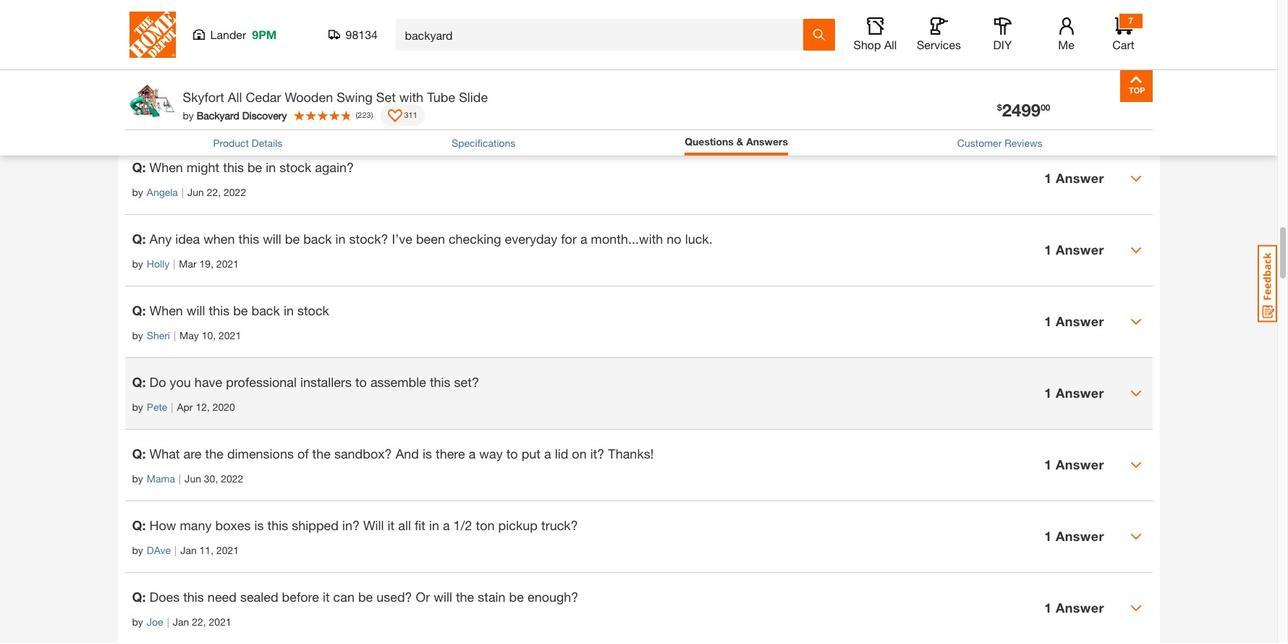 Task type: describe. For each thing, give the bounding box(es) containing it.
caret image for luck.
[[1130, 244, 1142, 256]]

| for the
[[228, 114, 230, 126]]

22, for might
[[207, 186, 221, 198]]

are
[[184, 446, 202, 462]]

answers
[[746, 135, 788, 148]]

caret image for how many boxes is this shipped in? will it all fit in a 1/2 ton pickup truck?
[[1130, 531, 1142, 543]]

| for might
[[182, 186, 184, 198]]

5 answer from the top
[[1056, 314, 1105, 329]]

this left shipped
[[267, 517, 288, 533]]

lid
[[555, 446, 568, 462]]

all for shop
[[884, 38, 897, 51]]

no
[[667, 231, 682, 247]]

questions
[[685, 135, 734, 148]]

17,
[[201, 42, 215, 55]]

2 answer from the top
[[1056, 99, 1105, 114]]

1 horizontal spatial to
[[506, 446, 518, 462]]

may for skyfort
[[233, 114, 253, 126]]

need
[[208, 589, 237, 605]]

| for are
[[179, 472, 181, 485]]

again
[[314, 87, 345, 103]]

all
[[398, 517, 411, 533]]

2 vertical spatial back
[[252, 302, 280, 318]]

ton
[[476, 517, 495, 533]]

shop
[[854, 38, 881, 51]]

sealed
[[240, 589, 278, 605]]

there
[[436, 446, 465, 462]]

does for does this need sealed before it can be used? or will the stain be enough?
[[149, 589, 180, 605]]

by anxiouslywaiting | may 1, 2020
[[132, 114, 289, 126]]

this up by joe | jan 22, 2021
[[183, 589, 204, 605]]

anxiouslywaiting button
[[147, 113, 224, 128]]

shop all button
[[852, 17, 899, 52]]

cart
[[1113, 38, 1135, 51]]

0 vertical spatial it
[[388, 517, 395, 533]]

| for this
[[167, 616, 169, 628]]

0 horizontal spatial to
[[355, 374, 367, 390]]

professional
[[226, 374, 297, 390]]

q: when will this be back in stock
[[132, 302, 329, 318]]

7
[[1129, 15, 1133, 26]]

answer for stock?
[[1056, 242, 1105, 258]]

1 for used?
[[1045, 600, 1052, 616]]

joe button
[[147, 614, 163, 629]]

slide
[[459, 89, 488, 105]]

how
[[149, 517, 176, 533]]

of
[[297, 446, 309, 462]]

pete button
[[147, 399, 167, 415]]

10,
[[202, 329, 216, 341]]

(
[[356, 110, 358, 119]]

wooden
[[285, 89, 333, 105]]

backyard
[[197, 109, 239, 121]]

boxes
[[215, 517, 251, 533]]

22, for this
[[192, 616, 206, 628]]

anyone
[[183, 16, 226, 32]]

3 answer from the top
[[1056, 170, 1105, 186]]

3 1 from the top
[[1045, 170, 1052, 186]]

q: will the skyfort be available again soon?
[[132, 87, 385, 103]]

1 answer for it
[[1045, 529, 1105, 544]]

might
[[187, 159, 219, 175]]

know
[[229, 16, 261, 32]]

customer reviews
[[957, 137, 1043, 149]]

for
[[561, 231, 577, 247]]

2021 for boxes
[[216, 544, 239, 556]]

1 for in
[[1045, 27, 1052, 43]]

stock?!
[[410, 16, 453, 32]]

00
[[1041, 102, 1051, 113]]

sheri button
[[147, 328, 170, 343]]

discovery
[[242, 109, 287, 121]]

q: for q: how many boxes is this shipped in? will it all fit in a 1/2 ton pickup truck?
[[132, 517, 146, 533]]

1 vertical spatial stock
[[297, 302, 329, 318]]

( 223 )
[[356, 110, 373, 119]]

this left 98134 button
[[299, 16, 320, 32]]

caret image for when will this be back in stock
[[1130, 316, 1142, 328]]

answer for it
[[1056, 529, 1105, 544]]

set
[[376, 89, 396, 105]]

by for does anyone know when this will be back in stock?!
[[132, 42, 143, 55]]

many
[[180, 517, 212, 533]]

this down product
[[223, 159, 244, 175]]

1 answer for in
[[1045, 27, 1105, 43]]

by angela | jun 22, 2022
[[132, 186, 246, 198]]

the up anxiouslywaiting
[[174, 87, 192, 103]]

by for what are the dimensions of the sandbox? and is there a way to put a lid on it? thanks!
[[132, 472, 143, 485]]

the right the of
[[312, 446, 331, 462]]

any
[[149, 231, 172, 247]]

jan for this
[[173, 616, 189, 628]]

way
[[479, 446, 503, 462]]

dimensions
[[227, 446, 294, 462]]

q: for q: will the skyfort be available again soon?
[[132, 87, 146, 103]]

apr
[[177, 401, 193, 413]]

1 answer for stock?
[[1045, 242, 1105, 258]]

joe
[[147, 616, 163, 628]]

pete
[[147, 401, 167, 413]]

2021 for need
[[209, 616, 231, 628]]

pickup
[[498, 517, 538, 533]]

0 vertical spatial is
[[423, 446, 432, 462]]

a left lid
[[544, 446, 551, 462]]

have
[[195, 374, 222, 390]]

q: does anyone know when this will be back in stock?!
[[132, 16, 453, 32]]

answer for set?
[[1056, 385, 1105, 401]]

0 vertical spatial when
[[264, 16, 296, 32]]

2022 for this
[[224, 186, 246, 198]]

and
[[396, 446, 419, 462]]

idea
[[175, 231, 200, 247]]

q: any idea when this will be back in stock? i've been checking everyday for a month...with no luck.
[[132, 231, 713, 247]]

cedar
[[246, 89, 281, 105]]

stain
[[478, 589, 506, 605]]

me button
[[1043, 17, 1090, 52]]

dave
[[147, 544, 171, 556]]

)
[[371, 110, 373, 119]]

top button
[[1120, 69, 1153, 102]]

sheri
[[147, 329, 170, 341]]

by left backyard
[[183, 109, 194, 121]]

caret image for it?
[[1130, 459, 1142, 471]]

1 for stock?
[[1045, 242, 1052, 258]]

services
[[917, 38, 961, 51]]

3 1 answer from the top
[[1045, 170, 1105, 186]]

answer for used?
[[1056, 600, 1105, 616]]

mar for idea
[[179, 257, 197, 270]]

does for does anyone know when this will be back in stock?!
[[149, 16, 180, 32]]

19,
[[199, 257, 214, 270]]

q: does this need sealed before it can be used? or will the stain be enough?
[[132, 589, 579, 605]]

by holly | mar 19, 2021
[[132, 257, 239, 270]]

by for do you have professional installers to assemble this set?
[[132, 401, 143, 413]]

reviews
[[1005, 137, 1043, 149]]

1 vertical spatial when
[[204, 231, 235, 247]]

by mama | jun 30, 2022
[[132, 472, 243, 485]]

q: for q: when might this be in stock again?
[[132, 159, 146, 175]]

1 for it
[[1045, 529, 1052, 544]]

1 for is
[[1045, 457, 1052, 473]]

a right for
[[580, 231, 587, 247]]

by pete | apr 12, 2020
[[132, 401, 235, 413]]



Task type: locate. For each thing, give the bounding box(es) containing it.
| for many
[[174, 544, 177, 556]]

by left sheri
[[132, 329, 143, 341]]

2021 for know
[[218, 42, 241, 55]]

3 caret image from the top
[[1130, 603, 1142, 614]]

does up joe "button"
[[149, 589, 180, 605]]

$
[[997, 102, 1002, 113]]

1 for set?
[[1045, 385, 1052, 401]]

1 vertical spatial all
[[228, 89, 242, 105]]

1 vertical spatial to
[[506, 446, 518, 462]]

0 vertical spatial 22,
[[207, 186, 221, 198]]

available
[[259, 87, 310, 103]]

0 vertical spatial does
[[149, 16, 180, 32]]

may left 10,
[[180, 329, 199, 341]]

stock
[[280, 159, 311, 175], [297, 302, 329, 318]]

all inside button
[[884, 38, 897, 51]]

q: for q: does anyone know when this will be back in stock?!
[[132, 16, 146, 32]]

in?
[[342, 517, 360, 533]]

2 caret image from the top
[[1130, 459, 1142, 471]]

does
[[149, 16, 180, 32], [149, 589, 180, 605]]

answer for in
[[1056, 27, 1105, 43]]

2020 for be
[[267, 114, 289, 126]]

all for skyfort
[[228, 89, 242, 105]]

does up emily button on the top left of page
[[149, 16, 180, 32]]

1 1 from the top
[[1045, 27, 1052, 43]]

0 vertical spatial jun
[[187, 186, 204, 198]]

4 q: from the top
[[132, 231, 146, 247]]

0 vertical spatial jan
[[180, 544, 197, 556]]

skyfort all cedar wooden swing set with tube slide
[[183, 89, 488, 105]]

1 vertical spatial when
[[149, 302, 183, 318]]

will up anxiouslywaiting
[[149, 87, 170, 103]]

0 horizontal spatial is
[[254, 517, 264, 533]]

will
[[149, 87, 170, 103], [363, 517, 384, 533]]

5 q: from the top
[[132, 302, 146, 318]]

1 horizontal spatial will
[[363, 517, 384, 533]]

1 caret image from the top
[[1130, 173, 1142, 184]]

1 vertical spatial is
[[254, 517, 264, 533]]

angela button
[[147, 184, 178, 200]]

on
[[572, 446, 587, 462]]

| right dave
[[174, 544, 177, 556]]

i've
[[392, 231, 413, 247]]

1 horizontal spatial all
[[884, 38, 897, 51]]

| up product
[[228, 114, 230, 126]]

by dave | jan 11, 2021
[[132, 544, 239, 556]]

| right joe
[[167, 616, 169, 628]]

2022 right 30, at the bottom of the page
[[221, 472, 243, 485]]

&
[[737, 135, 744, 148]]

3 caret image from the top
[[1130, 388, 1142, 399]]

1 vertical spatial it
[[323, 589, 330, 605]]

jun left 30, at the bottom of the page
[[185, 472, 201, 485]]

0 horizontal spatial will
[[149, 87, 170, 103]]

2 q: from the top
[[132, 87, 146, 103]]

98134
[[346, 28, 378, 41]]

angela
[[147, 186, 178, 198]]

will right in? at the bottom left of the page
[[363, 517, 384, 533]]

sandbox?
[[334, 446, 392, 462]]

1 answer for used?
[[1045, 600, 1105, 616]]

q: what are the dimensions of the sandbox? and is there a way to put a lid on it? thanks!
[[132, 446, 654, 462]]

it left the all at left
[[388, 517, 395, 533]]

month...with
[[591, 231, 663, 247]]

9 1 answer from the top
[[1045, 600, 1105, 616]]

product image image
[[128, 77, 176, 124]]

q: for q: when will this be back in stock
[[132, 302, 146, 318]]

by left joe "button"
[[132, 616, 143, 628]]

jan left 11,
[[180, 544, 197, 556]]

product
[[213, 137, 249, 149]]

it left can
[[323, 589, 330, 605]]

| right mama button on the left of the page
[[179, 472, 181, 485]]

0 vertical spatial 2022
[[224, 186, 246, 198]]

this left set?
[[430, 374, 451, 390]]

1 answer for is
[[1045, 457, 1105, 473]]

12,
[[196, 401, 210, 413]]

by emily | mar 17, 2021
[[132, 42, 241, 55]]

q: for q: does this need sealed before it can be used? or will the stain be enough?
[[132, 589, 146, 605]]

with
[[399, 89, 424, 105]]

when right know on the top left of page
[[264, 16, 296, 32]]

0 vertical spatial stock
[[280, 159, 311, 175]]

| right angela button
[[182, 186, 184, 198]]

by for how many boxes is this shipped in? will it all fit in a 1/2 ton pickup truck?
[[132, 544, 143, 556]]

skyfort
[[196, 87, 237, 103], [183, 89, 224, 105]]

1 horizontal spatial 22,
[[207, 186, 221, 198]]

when for when will this be back in stock
[[149, 302, 183, 318]]

| for will
[[174, 329, 176, 341]]

mar left 19,
[[179, 257, 197, 270]]

jan
[[180, 544, 197, 556], [173, 616, 189, 628]]

luck.
[[685, 231, 713, 247]]

caret image for do you have professional installers to assemble this set?
[[1130, 388, 1142, 399]]

shop all
[[854, 38, 897, 51]]

1 vertical spatial 2022
[[221, 472, 243, 485]]

when
[[149, 159, 183, 175], [149, 302, 183, 318]]

shipped
[[292, 517, 339, 533]]

1 1 answer from the top
[[1045, 27, 1105, 43]]

product details button
[[213, 135, 283, 150], [213, 135, 283, 150]]

22, down might
[[207, 186, 221, 198]]

8 1 answer from the top
[[1045, 529, 1105, 544]]

1 q: from the top
[[132, 16, 146, 32]]

all up by backyard discovery
[[228, 89, 242, 105]]

all right 'shop'
[[884, 38, 897, 51]]

by left anxiouslywaiting
[[132, 114, 143, 126]]

9 answer from the top
[[1056, 600, 1105, 616]]

$ 2499 00
[[997, 100, 1051, 120]]

by sheri | may 10, 2021
[[132, 329, 241, 341]]

1 vertical spatial will
[[363, 517, 384, 533]]

stock down details
[[280, 159, 311, 175]]

can
[[333, 589, 355, 605]]

this up 10,
[[209, 302, 230, 318]]

when for when might this be in stock again?
[[149, 159, 183, 175]]

0 vertical spatial may
[[233, 114, 253, 126]]

by left angela
[[132, 186, 143, 198]]

q: for q: any idea when this will be back in stock? i've been checking everyday for a month...with no luck.
[[132, 231, 146, 247]]

1/2
[[454, 517, 472, 533]]

by left emily button on the top left of page
[[132, 42, 143, 55]]

to right installers
[[355, 374, 367, 390]]

is right boxes
[[254, 517, 264, 533]]

8 1 from the top
[[1045, 529, 1052, 544]]

feedback link image
[[1258, 245, 1278, 323]]

q: when might this be in stock again?
[[132, 159, 354, 175]]

me
[[1058, 38, 1075, 51]]

by joe | jan 22, 2021
[[132, 616, 231, 628]]

by left holly
[[132, 257, 143, 270]]

been
[[416, 231, 445, 247]]

6 q: from the top
[[132, 374, 146, 390]]

3 q: from the top
[[132, 159, 146, 175]]

1 vertical spatial back
[[303, 231, 332, 247]]

5 1 from the top
[[1045, 314, 1052, 329]]

2021 for this
[[219, 329, 241, 341]]

| for idea
[[173, 257, 175, 270]]

when up sheri button
[[149, 302, 183, 318]]

stock up q: do you have professional installers to assemble this set?
[[297, 302, 329, 318]]

1 horizontal spatial when
[[264, 16, 296, 32]]

What can we help you find today? search field
[[405, 20, 802, 50]]

0 horizontal spatial it
[[323, 589, 330, 605]]

2021 right 10,
[[219, 329, 241, 341]]

0 horizontal spatial when
[[204, 231, 235, 247]]

by for does this need sealed before it can be used? or will the stain be enough?
[[132, 616, 143, 628]]

mar for anyone
[[181, 42, 198, 55]]

| left apr
[[171, 401, 173, 413]]

checking
[[449, 231, 501, 247]]

1 vertical spatial jan
[[173, 616, 189, 628]]

98134 button
[[328, 28, 378, 42]]

specifications
[[452, 137, 516, 149]]

2021 for when
[[216, 257, 239, 270]]

jan right joe "button"
[[173, 616, 189, 628]]

6 1 answer from the top
[[1045, 385, 1105, 401]]

product details
[[213, 137, 283, 149]]

2 1 from the top
[[1045, 99, 1052, 114]]

to left put
[[506, 446, 518, 462]]

answer for is
[[1056, 457, 1105, 473]]

| for you
[[171, 401, 173, 413]]

1 horizontal spatial may
[[233, 114, 253, 126]]

set?
[[454, 374, 479, 390]]

used?
[[377, 589, 412, 605]]

1 answer
[[1045, 27, 1105, 43], [1045, 99, 1105, 114], [1045, 170, 1105, 186], [1045, 242, 1105, 258], [1045, 314, 1105, 329], [1045, 385, 1105, 401], [1045, 457, 1105, 473], [1045, 529, 1105, 544], [1045, 600, 1105, 616]]

6 answer from the top
[[1056, 385, 1105, 401]]

7 1 answer from the top
[[1045, 457, 1105, 473]]

1 vertical spatial does
[[149, 589, 180, 605]]

or
[[416, 589, 430, 605]]

2022 for the
[[221, 472, 243, 485]]

1 horizontal spatial is
[[423, 446, 432, 462]]

1 horizontal spatial it
[[388, 517, 395, 533]]

0 vertical spatial caret image
[[1130, 244, 1142, 256]]

cart 7
[[1113, 15, 1135, 51]]

answer
[[1056, 27, 1105, 43], [1056, 99, 1105, 114], [1056, 170, 1105, 186], [1056, 242, 1105, 258], [1056, 314, 1105, 329], [1056, 385, 1105, 401], [1056, 457, 1105, 473], [1056, 529, 1105, 544], [1056, 600, 1105, 616]]

1 caret image from the top
[[1130, 244, 1142, 256]]

9pm
[[252, 28, 277, 41]]

will
[[324, 16, 342, 32], [263, 231, 281, 247], [187, 302, 205, 318], [434, 589, 452, 605]]

223
[[358, 110, 371, 119]]

6 1 from the top
[[1045, 385, 1052, 401]]

back up "professional"
[[252, 302, 280, 318]]

1 answer from the top
[[1056, 27, 1105, 43]]

2499
[[1002, 100, 1041, 120]]

may for this
[[180, 329, 199, 341]]

1 horizontal spatial 2020
[[267, 114, 289, 126]]

2020 right 12, in the left of the page
[[213, 401, 235, 413]]

jun for are
[[185, 472, 201, 485]]

2 caret image from the top
[[1130, 316, 1142, 328]]

the left stain
[[456, 589, 474, 605]]

| right holly 'button'
[[173, 257, 175, 270]]

back left the 'stock?'
[[303, 231, 332, 247]]

jan for many
[[180, 544, 197, 556]]

to
[[355, 374, 367, 390], [506, 446, 518, 462]]

the right are
[[205, 446, 224, 462]]

questions & answers
[[685, 135, 788, 148]]

a left the 1/2
[[443, 517, 450, 533]]

is right and at the bottom left of the page
[[423, 446, 432, 462]]

dave button
[[147, 543, 171, 558]]

0 vertical spatial will
[[149, 87, 170, 103]]

this right idea at the left
[[239, 231, 259, 247]]

by for when might this be in stock again?
[[132, 186, 143, 198]]

2 vertical spatial caret image
[[1130, 603, 1142, 614]]

1 answer for set?
[[1045, 385, 1105, 401]]

0 horizontal spatial back
[[252, 302, 280, 318]]

is
[[423, 446, 432, 462], [254, 517, 264, 533]]

| right sheri button
[[174, 329, 176, 341]]

0 horizontal spatial all
[[228, 89, 242, 105]]

1 vertical spatial jun
[[185, 472, 201, 485]]

2 1 answer from the top
[[1045, 99, 1105, 114]]

caret image
[[1130, 173, 1142, 184], [1130, 316, 1142, 328], [1130, 388, 1142, 399], [1130, 531, 1142, 543]]

a left way
[[469, 446, 476, 462]]

by for any idea when this will be back in stock? i've been checking everyday for a month...with no luck.
[[132, 257, 143, 270]]

by backyard discovery
[[183, 109, 287, 121]]

22, right joe "button"
[[192, 616, 206, 628]]

jun down might
[[187, 186, 204, 198]]

2022 down q: when might this be in stock again?
[[224, 186, 246, 198]]

when up 19,
[[204, 231, 235, 247]]

when
[[264, 16, 296, 32], [204, 231, 235, 247]]

in
[[396, 16, 406, 32], [266, 159, 276, 175], [336, 231, 346, 247], [284, 302, 294, 318], [429, 517, 439, 533]]

4 caret image from the top
[[1130, 531, 1142, 543]]

2 when from the top
[[149, 302, 183, 318]]

2020 for professional
[[213, 401, 235, 413]]

mar
[[181, 42, 198, 55], [179, 257, 197, 270]]

jun for might
[[187, 186, 204, 198]]

9 q: from the top
[[132, 589, 146, 605]]

0 vertical spatial all
[[884, 38, 897, 51]]

2020 right the 1,
[[267, 114, 289, 126]]

display image
[[388, 109, 402, 124]]

caret image
[[1130, 244, 1142, 256], [1130, 459, 1142, 471], [1130, 603, 1142, 614]]

2021
[[218, 42, 241, 55], [216, 257, 239, 270], [219, 329, 241, 341], [216, 544, 239, 556], [209, 616, 231, 628]]

2020
[[267, 114, 289, 126], [213, 401, 235, 413]]

1 does from the top
[[149, 16, 180, 32]]

2 does from the top
[[149, 589, 180, 605]]

1 horizontal spatial back
[[303, 231, 332, 247]]

| for anyone
[[175, 42, 177, 55]]

by left dave
[[132, 544, 143, 556]]

back left stock?!
[[364, 16, 393, 32]]

services button
[[916, 17, 962, 52]]

tube
[[427, 89, 455, 105]]

2021 right 19,
[[216, 257, 239, 270]]

you
[[170, 374, 191, 390]]

2021 right 11,
[[216, 544, 239, 556]]

caret image for when might this be in stock again?
[[1130, 173, 1142, 184]]

before
[[282, 589, 319, 605]]

0 vertical spatial 2020
[[267, 114, 289, 126]]

0 vertical spatial back
[[364, 16, 393, 32]]

0 horizontal spatial 2020
[[213, 401, 235, 413]]

1 vertical spatial 2020
[[213, 401, 235, 413]]

4 answer from the top
[[1056, 242, 1105, 258]]

may left the 1,
[[233, 114, 253, 126]]

0 vertical spatial to
[[355, 374, 367, 390]]

q: do you have professional installers to assemble this set?
[[132, 374, 479, 390]]

8 q: from the top
[[132, 517, 146, 533]]

7 answer from the top
[[1056, 457, 1105, 473]]

5 1 answer from the top
[[1045, 314, 1105, 329]]

2021 down lander
[[218, 42, 241, 55]]

specifications button
[[452, 135, 516, 150], [452, 135, 516, 150]]

it?
[[590, 446, 605, 462]]

holly
[[147, 257, 170, 270]]

by for when will this be back in stock
[[132, 329, 143, 341]]

customer
[[957, 137, 1002, 149]]

2 horizontal spatial back
[[364, 16, 393, 32]]

4 1 from the top
[[1045, 242, 1052, 258]]

thanks!
[[608, 446, 654, 462]]

by left pete button
[[132, 401, 143, 413]]

0 horizontal spatial 22,
[[192, 616, 206, 628]]

| right emily
[[175, 42, 177, 55]]

mar left 17,
[[181, 42, 198, 55]]

0 horizontal spatial may
[[180, 329, 199, 341]]

customer reviews button
[[957, 135, 1043, 150], [957, 135, 1043, 150]]

q: for q: do you have professional installers to assemble this set?
[[132, 374, 146, 390]]

do
[[149, 374, 166, 390]]

9 1 from the top
[[1045, 600, 1052, 616]]

7 1 from the top
[[1045, 457, 1052, 473]]

q: for q: what are the dimensions of the sandbox? and is there a way to put a lid on it? thanks!
[[132, 446, 146, 462]]

7 q: from the top
[[132, 446, 146, 462]]

1 vertical spatial caret image
[[1130, 459, 1142, 471]]

by left mama
[[132, 472, 143, 485]]

emily button
[[147, 41, 171, 56]]

4 1 answer from the top
[[1045, 242, 1105, 258]]

1 vertical spatial may
[[180, 329, 199, 341]]

2021 down "need"
[[209, 616, 231, 628]]

again?
[[315, 159, 354, 175]]

when up angela
[[149, 159, 183, 175]]

a
[[580, 231, 587, 247], [469, 446, 476, 462], [544, 446, 551, 462], [443, 517, 450, 533]]

1 when from the top
[[149, 159, 183, 175]]

the home depot logo image
[[129, 12, 176, 58]]

1 vertical spatial 22,
[[192, 616, 206, 628]]

8 answer from the top
[[1056, 529, 1105, 544]]

anxiouslywaiting
[[147, 114, 224, 126]]

by for will the skyfort be available again soon?
[[132, 114, 143, 126]]

1 vertical spatial mar
[[179, 257, 197, 270]]

emily
[[147, 42, 171, 55]]

0 vertical spatial when
[[149, 159, 183, 175]]

0 vertical spatial mar
[[181, 42, 198, 55]]



Task type: vqa. For each thing, say whether or not it's contained in the screenshot.


